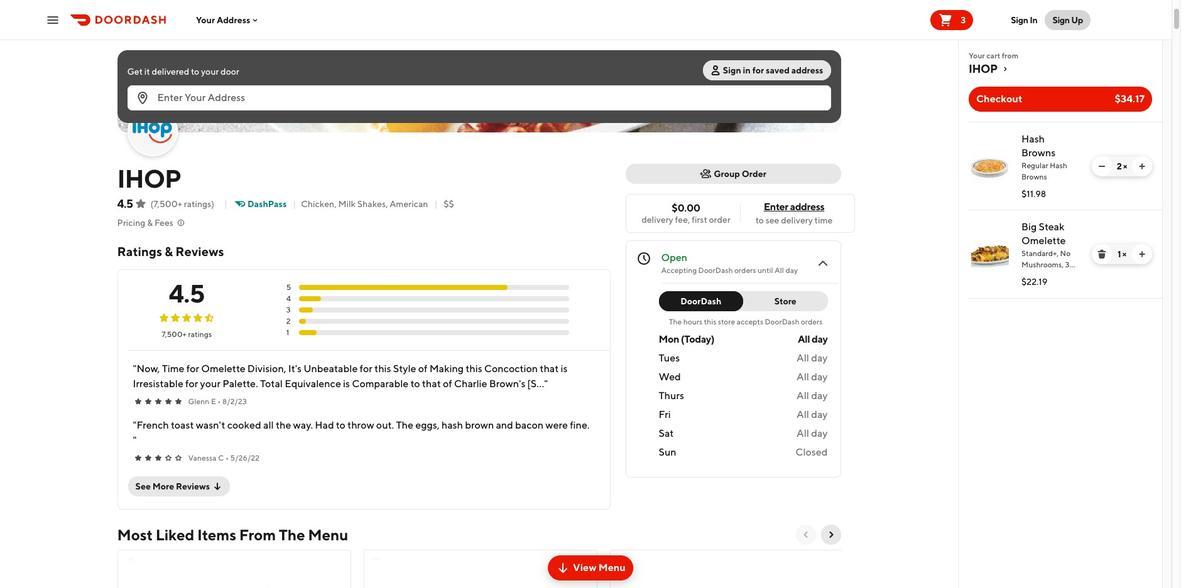 Task type: locate. For each thing, give the bounding box(es) containing it.
1 vertical spatial •
[[226, 454, 229, 463]]

1 down 4
[[286, 328, 289, 337]]

first
[[692, 215, 707, 225]]

0 vertical spatial to
[[191, 67, 199, 77]]

address inside 'link'
[[792, 65, 824, 75]]

your cart from
[[969, 51, 1019, 60]]

ratings & reviews
[[117, 244, 224, 259]]

the left "hours"
[[669, 317, 682, 327]]

&
[[147, 218, 153, 228], [165, 244, 173, 259]]

delivery left fee,
[[642, 215, 674, 225]]

ihop image
[[117, 0, 841, 133], [129, 107, 176, 155]]

1 vertical spatial 2
[[286, 317, 291, 326]]

0 horizontal spatial 2
[[286, 317, 291, 326]]

1 horizontal spatial ihop
[[969, 62, 998, 75]]

doordash
[[699, 266, 733, 275], [681, 297, 722, 307], [765, 317, 800, 327]]

all day for fri
[[797, 409, 828, 421]]

to
[[191, 67, 199, 77], [756, 216, 764, 226]]

your for your address
[[196, 15, 215, 25]]

doordash up "hours"
[[681, 297, 722, 307]]

sign for sign up
[[1053, 15, 1070, 25]]

& left fees
[[147, 218, 153, 228]]

0 vertical spatial orders
[[735, 266, 756, 275]]

vanessa
[[188, 454, 217, 463]]

regular
[[1022, 161, 1049, 170]]

hash up regular on the right top of the page
[[1022, 133, 1045, 145]]

liked
[[156, 527, 194, 544]]

2 down 4
[[286, 317, 291, 326]]

• for 5/26/22
[[226, 454, 229, 463]]

Store button
[[736, 292, 828, 312]]

orders down store button
[[801, 317, 823, 327]]

1 horizontal spatial the
[[669, 317, 682, 327]]

reviews right more
[[176, 482, 210, 492]]

the
[[669, 317, 682, 327], [279, 527, 305, 544]]

1 right remove item from cart "image"
[[1118, 250, 1121, 260]]

vanessa c • 5/26/22
[[188, 454, 260, 463]]

0 horizontal spatial delivery
[[642, 215, 674, 225]]

• right 'c'
[[226, 454, 229, 463]]

1 vertical spatial 1
[[286, 328, 289, 337]]

see more reviews button
[[128, 477, 230, 497]]

address
[[792, 65, 824, 75], [790, 201, 825, 213]]

" " for glenn e • 8/2/23
[[133, 363, 548, 390]]

(today)
[[681, 334, 715, 346]]

(7,500+
[[151, 199, 182, 209]]

| right ratings)
[[224, 199, 227, 209]]

store
[[775, 297, 797, 307]]

day for mon (today)
[[812, 334, 828, 346]]

fri
[[659, 409, 671, 421]]

your address
[[196, 15, 250, 25]]

2 | from the left
[[293, 199, 296, 209]]

1 vertical spatial orders
[[801, 317, 823, 327]]

list containing hash browns
[[959, 122, 1163, 299]]

2 right remove one from cart image
[[1117, 162, 1122, 172]]

all for sat
[[797, 428, 809, 440]]

add one to cart image
[[1138, 250, 1148, 260]]

closed
[[796, 447, 828, 459]]

0 horizontal spatial orders
[[735, 266, 756, 275]]

0 horizontal spatial menu
[[308, 527, 348, 544]]

1 ×
[[1118, 250, 1127, 260]]

0 vertical spatial the
[[669, 317, 682, 327]]

1 vertical spatial your
[[969, 51, 985, 60]]

3 down mushrooms,
[[1058, 271, 1062, 281]]

$0.00 delivery fee, first order
[[642, 202, 731, 225]]

browns down regular on the right top of the page
[[1022, 172, 1047, 182]]

sign
[[1011, 15, 1029, 25], [1053, 15, 1070, 25], [723, 65, 741, 75]]

store hour display option group
[[659, 292, 828, 312]]

|
[[224, 199, 227, 209], [293, 199, 296, 209], [435, 199, 438, 209]]

more
[[153, 482, 174, 492]]

× left add one to cart image
[[1123, 250, 1127, 260]]

store
[[718, 317, 735, 327]]

doordash down store button
[[765, 317, 800, 327]]

in
[[743, 65, 751, 75]]

1 horizontal spatial menu
[[599, 562, 626, 574]]

dashpass
[[248, 199, 287, 209]]

accepting
[[661, 266, 697, 275]]

see
[[766, 216, 780, 226]]

open
[[661, 252, 688, 264]]

1 vertical spatial ×
[[1123, 250, 1127, 260]]

0 vertical spatial your
[[196, 15, 215, 25]]

0 horizontal spatial 1
[[286, 328, 289, 337]]

doordash inside button
[[681, 297, 722, 307]]

0 vertical spatial browns
[[1022, 147, 1056, 159]]

all day
[[798, 334, 828, 346], [797, 353, 828, 365], [797, 371, 828, 383], [797, 390, 828, 402], [797, 409, 828, 421], [797, 428, 828, 440]]

0 horizontal spatial the
[[279, 527, 305, 544]]

2 horizontal spatial sign
[[1053, 15, 1070, 25]]

ihop link
[[969, 62, 1153, 77]]

view menu button
[[548, 556, 633, 581]]

× left add one to cart icon
[[1124, 162, 1128, 172]]

view
[[573, 562, 597, 574]]

big steak omelette image
[[972, 236, 1009, 273]]

hash browns image
[[972, 148, 1009, 185]]

menu inside button
[[599, 562, 626, 574]]

1 vertical spatial 4.5
[[169, 279, 205, 309]]

tues
[[659, 353, 680, 365]]

the right from
[[279, 527, 305, 544]]

1 horizontal spatial sign
[[1011, 15, 1029, 25]]

$$
[[444, 199, 454, 209]]

$34.17
[[1115, 93, 1145, 105]]

sign inside 'link'
[[723, 65, 741, 75]]

1 vertical spatial menu
[[599, 562, 626, 574]]

4.5 up pricing
[[117, 197, 133, 211]]

ihop up (7,500+
[[117, 164, 181, 194]]

Enter Your Address text field
[[157, 91, 824, 105]]

open menu image
[[45, 12, 60, 27]]

mon
[[659, 334, 679, 346]]

most
[[117, 527, 153, 544]]

1
[[1118, 250, 1121, 260], [286, 328, 289, 337]]

order
[[709, 215, 731, 225]]

4.5 up the 7,500+ ratings
[[169, 279, 205, 309]]

your address button
[[196, 15, 260, 25]]

×
[[1124, 162, 1128, 172], [1123, 250, 1127, 260]]

0 vertical spatial menu
[[308, 527, 348, 544]]

2 browns from the top
[[1022, 172, 1047, 182]]

0 vertical spatial 1
[[1118, 250, 1121, 260]]

0 horizontal spatial 4.5
[[117, 197, 133, 211]]

ratings
[[188, 330, 212, 339]]

1 vertical spatial " "
[[133, 420, 137, 447]]

0 vertical spatial address
[[792, 65, 824, 75]]

3 left the sign in link
[[961, 15, 966, 25]]

list
[[959, 122, 1163, 299]]

it
[[144, 67, 150, 77]]

orders left until
[[735, 266, 756, 275]]

& down fees
[[165, 244, 173, 259]]

1 browns from the top
[[1022, 147, 1056, 159]]

checkout
[[977, 93, 1023, 105]]

to left 'your'
[[191, 67, 199, 77]]

browns up regular on the right top of the page
[[1022, 147, 1056, 159]]

reviews for ratings & reviews
[[176, 244, 224, 259]]

1 horizontal spatial your
[[969, 51, 985, 60]]

0 horizontal spatial •
[[218, 397, 221, 407]]

delivery
[[642, 215, 674, 225], [781, 216, 813, 226]]

0 vertical spatial &
[[147, 218, 153, 228]]

0 horizontal spatial sign
[[723, 65, 741, 75]]

0 vertical spatial doordash
[[699, 266, 733, 275]]

0 horizontal spatial &
[[147, 218, 153, 228]]

1 vertical spatial doordash
[[681, 297, 722, 307]]

& for pricing
[[147, 218, 153, 228]]

to left see
[[756, 216, 764, 226]]

DoorDash button
[[659, 292, 743, 312]]

all for thurs
[[797, 390, 809, 402]]

delivery inside $0.00 delivery fee, first order
[[642, 215, 674, 225]]

ihop
[[969, 62, 998, 75], [117, 164, 181, 194]]

1 vertical spatial to
[[756, 216, 764, 226]]

1 horizontal spatial hash
[[1050, 161, 1068, 170]]

1 " " from the top
[[133, 363, 548, 390]]

1 for 1
[[286, 328, 289, 337]]

× for big steak omelette
[[1123, 250, 1127, 260]]

address up time
[[790, 201, 825, 213]]

menu
[[308, 527, 348, 544], [599, 562, 626, 574]]

• right the "e"
[[218, 397, 221, 407]]

most liked items from the menu heading
[[117, 525, 348, 546]]

remove item from cart image
[[1097, 250, 1107, 260]]

0 horizontal spatial ihop
[[117, 164, 181, 194]]

hide store hours image
[[815, 256, 831, 271]]

| left $$ at the top left of the page
[[435, 199, 438, 209]]

reviews down ratings)
[[176, 244, 224, 259]]

3
[[961, 15, 966, 25], [1066, 260, 1070, 270], [1058, 271, 1062, 281], [286, 305, 291, 315]]

1 vertical spatial browns
[[1022, 172, 1047, 182]]

pancakes,
[[1022, 271, 1056, 281]]

1 vertical spatial hash
[[1050, 161, 1068, 170]]

4.5
[[117, 197, 133, 211], [169, 279, 205, 309]]

1 vertical spatial the
[[279, 527, 305, 544]]

0 horizontal spatial your
[[196, 15, 215, 25]]

0 vertical spatial ×
[[1124, 162, 1128, 172]]

no
[[1061, 249, 1071, 258]]

dashpass |
[[248, 199, 296, 209]]

" "
[[133, 363, 548, 390], [133, 420, 137, 447]]

ihop down cart
[[969, 62, 998, 75]]

previous button of carousel image
[[801, 530, 811, 540]]

browns
[[1022, 147, 1056, 159], [1022, 172, 1047, 182]]

2 " " from the top
[[133, 420, 137, 447]]

1 horizontal spatial delivery
[[781, 216, 813, 226]]

to inside enter address to see delivery time
[[756, 216, 764, 226]]

your
[[196, 15, 215, 25], [969, 51, 985, 60]]

orders
[[735, 266, 756, 275], [801, 317, 823, 327]]

1 horizontal spatial &
[[165, 244, 173, 259]]

day for fri
[[811, 409, 828, 421]]

your left cart
[[969, 51, 985, 60]]

1 horizontal spatial •
[[226, 454, 229, 463]]

doordash up doordash button
[[699, 266, 733, 275]]

0 vertical spatial •
[[218, 397, 221, 407]]

1 vertical spatial &
[[165, 244, 173, 259]]

for
[[753, 65, 764, 75]]

1 vertical spatial address
[[790, 201, 825, 213]]

0 vertical spatial reviews
[[176, 244, 224, 259]]

fee,
[[675, 215, 690, 225]]

| left chicken,
[[293, 199, 296, 209]]

day for sat
[[811, 428, 828, 440]]

delivery down enter address button
[[781, 216, 813, 226]]

address right saved on the top
[[792, 65, 824, 75]]

group order
[[714, 169, 767, 179]]

0 horizontal spatial |
[[224, 199, 227, 209]]

2 for 2 ×
[[1117, 162, 1122, 172]]

your left the address
[[196, 15, 215, 25]]

all inside open accepting doordash orders until all day
[[775, 266, 784, 275]]

see more reviews
[[135, 482, 210, 492]]

1 horizontal spatial 2
[[1117, 162, 1122, 172]]

1 horizontal spatial to
[[756, 216, 764, 226]]

1 vertical spatial reviews
[[176, 482, 210, 492]]

1 horizontal spatial |
[[293, 199, 296, 209]]

0 horizontal spatial hash
[[1022, 133, 1045, 145]]

1 | from the left
[[224, 199, 227, 209]]

0 vertical spatial " "
[[133, 363, 548, 390]]

0 horizontal spatial to
[[191, 67, 199, 77]]

reviews
[[176, 244, 224, 259], [176, 482, 210, 492]]

next button of carousel image
[[826, 530, 836, 540]]

0 vertical spatial 2
[[1117, 162, 1122, 172]]

buttermilk
[[1022, 283, 1058, 292]]

chicken,
[[301, 199, 337, 209]]

sign inside 'link'
[[1053, 15, 1070, 25]]

sign in link
[[1004, 7, 1045, 32]]

reviews inside button
[[176, 482, 210, 492]]

chicken, milk shakes, american | $$
[[301, 199, 454, 209]]

day inside open accepting doordash orders until all day
[[786, 266, 798, 275]]

& inside button
[[147, 218, 153, 228]]

2 horizontal spatial |
[[435, 199, 438, 209]]

enter address button
[[743, 200, 846, 214]]

1 horizontal spatial 1
[[1118, 250, 1121, 260]]

sign in
[[1011, 15, 1038, 25]]

hash right regular on the right top of the page
[[1050, 161, 1068, 170]]



Task type: vqa. For each thing, say whether or not it's contained in the screenshot.
$0 delivery fee
no



Task type: describe. For each thing, give the bounding box(es) containing it.
hash browns regular hash browns
[[1022, 133, 1068, 182]]

hours
[[684, 317, 703, 327]]

steak
[[1039, 221, 1065, 233]]

pricing
[[117, 218, 145, 228]]

milk
[[338, 199, 356, 209]]

all day for thurs
[[797, 390, 828, 402]]

thurs
[[659, 390, 684, 402]]

door
[[221, 67, 239, 77]]

sign in for saved address
[[723, 65, 824, 75]]

your
[[201, 67, 219, 77]]

see
[[135, 482, 151, 492]]

all day for mon (today)
[[798, 334, 828, 346]]

fees
[[155, 218, 173, 228]]

pricing & fees button
[[117, 217, 186, 229]]

all for tues
[[797, 353, 809, 365]]

$0.00
[[672, 202, 701, 214]]

5
[[286, 283, 291, 292]]

get it delivered to your door
[[127, 67, 239, 77]]

3 button
[[931, 10, 974, 30]]

day for wed
[[811, 371, 828, 383]]

order
[[742, 169, 767, 179]]

e
[[211, 397, 216, 407]]

1 for 1 ×
[[1118, 250, 1121, 260]]

orders inside open accepting doordash orders until all day
[[735, 266, 756, 275]]

all day for tues
[[797, 353, 828, 365]]

pricing & fees
[[117, 218, 173, 228]]

delivered
[[152, 67, 189, 77]]

7,500+ ratings
[[162, 330, 212, 339]]

get
[[127, 67, 143, 77]]

0 vertical spatial hash
[[1022, 133, 1045, 145]]

sun
[[659, 447, 677, 459]]

day for tues
[[811, 353, 828, 365]]

3 down 4
[[286, 305, 291, 315]]

sign for sign in
[[1011, 15, 1029, 25]]

sign for sign in for saved address
[[723, 65, 741, 75]]

glenn
[[188, 397, 210, 407]]

8/2/23
[[222, 397, 247, 407]]

most liked items from the menu
[[117, 527, 348, 544]]

3 down "no"
[[1066, 260, 1070, 270]]

2 vertical spatial doordash
[[765, 317, 800, 327]]

from
[[239, 527, 276, 544]]

all for wed
[[797, 371, 809, 383]]

add one to cart image
[[1138, 162, 1148, 172]]

in
[[1030, 15, 1038, 25]]

& for ratings
[[165, 244, 173, 259]]

up
[[1072, 15, 1083, 25]]

all for fri
[[797, 409, 809, 421]]

c
[[218, 454, 224, 463]]

the hours this store accepts doordash orders
[[669, 317, 823, 327]]

the inside heading
[[279, 527, 305, 544]]

day for thurs
[[811, 390, 828, 402]]

enter address to see delivery time
[[756, 201, 833, 226]]

1 horizontal spatial 4.5
[[169, 279, 205, 309]]

big steak omelette standard+, no mushrooms, 3 pancakes, 3 buttermilk
[[1022, 221, 1071, 292]]

1 vertical spatial ihop
[[117, 164, 181, 194]]

sign up
[[1053, 15, 1083, 25]]

items
[[197, 527, 236, 544]]

0 vertical spatial 4.5
[[117, 197, 133, 211]]

$11.98
[[1022, 189, 1047, 199]]

sat
[[659, 428, 674, 440]]

american
[[390, 199, 428, 209]]

5/26/22
[[230, 454, 260, 463]]

7,500+
[[162, 330, 187, 339]]

mon (today)
[[659, 334, 715, 346]]

address inside enter address to see delivery time
[[790, 201, 825, 213]]

× for hash browns
[[1124, 162, 1128, 172]]

$22.19
[[1022, 277, 1048, 287]]

all day for sat
[[797, 428, 828, 440]]

shakes,
[[357, 199, 388, 209]]

enter
[[764, 201, 789, 213]]

4
[[286, 294, 291, 304]]

all day for wed
[[797, 371, 828, 383]]

• for 8/2/23
[[218, 397, 221, 407]]

remove one from cart image
[[1097, 162, 1107, 172]]

3 | from the left
[[435, 199, 438, 209]]

time
[[815, 216, 833, 226]]

2 ×
[[1117, 162, 1128, 172]]

standard+,
[[1022, 249, 1059, 258]]

big
[[1022, 221, 1037, 233]]

group order button
[[626, 164, 841, 184]]

(7,500+ ratings)
[[151, 199, 214, 209]]

2 for 2
[[286, 317, 291, 326]]

ratings
[[117, 244, 162, 259]]

your for your cart from
[[969, 51, 985, 60]]

" " for vanessa c • 5/26/22
[[133, 420, 137, 447]]

saved
[[766, 65, 790, 75]]

sign up link
[[1045, 10, 1091, 30]]

group
[[714, 169, 740, 179]]

all for mon (today)
[[798, 334, 810, 346]]

1 horizontal spatial orders
[[801, 317, 823, 327]]

delivery inside enter address to see delivery time
[[781, 216, 813, 226]]

omelette
[[1022, 235, 1066, 247]]

address
[[217, 15, 250, 25]]

glenn e • 8/2/23
[[188, 397, 247, 407]]

mushrooms,
[[1022, 260, 1064, 270]]

this
[[704, 317, 717, 327]]

wed
[[659, 371, 681, 383]]

0 vertical spatial ihop
[[969, 62, 998, 75]]

sign in for saved address link
[[703, 60, 831, 80]]

reviews for see more reviews
[[176, 482, 210, 492]]

cart
[[987, 51, 1001, 60]]

menu inside heading
[[308, 527, 348, 544]]

doordash inside open accepting doordash orders until all day
[[699, 266, 733, 275]]

open accepting doordash orders until all day
[[661, 252, 798, 275]]

3 inside 3 button
[[961, 15, 966, 25]]



